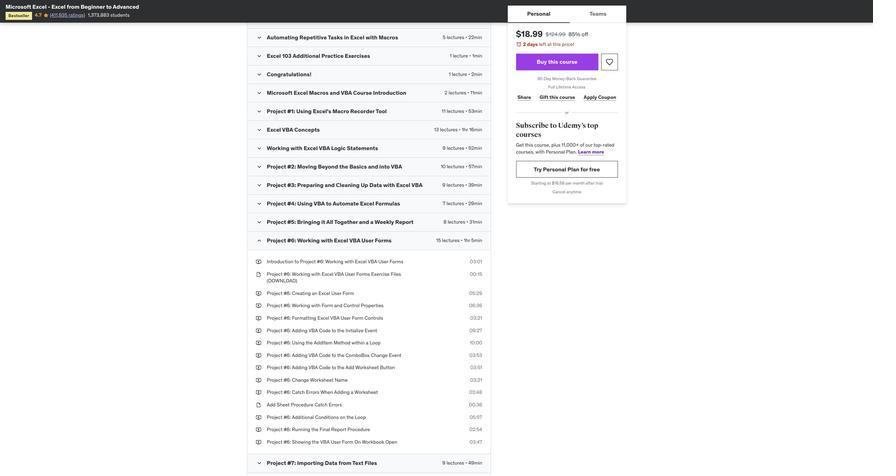 Task type: describe. For each thing, give the bounding box(es) containing it.
• for excel 103 additional practice exercises
[[470, 53, 471, 59]]

1 lecture • 2min
[[449, 71, 483, 77]]

#6: for project #6: additional conditions on the loop
[[284, 415, 291, 421]]

files inside project #6: working with excel vba user forms exercise files (download)
[[391, 271, 401, 277]]

from for text
[[339, 460, 352, 467]]

project #6: change worksheet name
[[267, 377, 348, 384]]

xsmall image for project #6: catch errors when adding a worksheet
[[256, 390, 261, 397]]

forms for project #6: working with excel vba user forms
[[375, 237, 392, 244]]

advanced
[[113, 3, 139, 10]]

9 lectures • 52min
[[443, 145, 483, 151]]

project for project #6: adding vba code to the add worksheet button
[[267, 365, 283, 371]]

subscribe
[[516, 121, 549, 130]]

• for project #6: working with excel vba user forms
[[461, 238, 463, 244]]

xsmall image for project #6: creating an excel user form
[[256, 290, 261, 297]]

this for gift
[[550, 94, 559, 100]]

excel down project #5: bringing it all together and a weekly report
[[334, 237, 348, 244]]

tab list containing personal
[[508, 6, 627, 23]]

project for project #6: creating an excel user form
[[267, 290, 283, 297]]

forms for project #6: working with excel vba user forms exercise files (download)
[[357, 271, 370, 277]]

lectures for project #3: preparing and cleaning up data with excel vba
[[447, 182, 465, 188]]

xsmall image for project #6: running the final report procedure
[[256, 427, 261, 434]]

teams button
[[570, 6, 627, 22]]

2min
[[472, 71, 483, 77]]

the down project #6: running the final report procedure
[[312, 439, 319, 446]]

project for project #6: using the additem method within a loop
[[267, 340, 283, 346]]

user up exercise in the left bottom of the page
[[379, 259, 389, 265]]

working for project #6: working with form and control properties
[[292, 303, 310, 309]]

1 horizontal spatial catch
[[315, 402, 328, 408]]

formatting
[[292, 315, 316, 322]]

concepts
[[295, 126, 320, 133]]

vba inside project #6: working with excel vba user forms exercise files (download)
[[335, 271, 344, 277]]

small image for project #1: using excel's macro recorder tool
[[256, 108, 263, 115]]

2 for 2 days left at this price!
[[523, 41, 526, 47]]

project #6: working with excel vba user forms exercise files (download)
[[267, 271, 401, 284]]

initialize
[[346, 328, 364, 334]]

2 vertical spatial worksheet
[[355, 390, 378, 396]]

52min
[[469, 145, 483, 151]]

user down project #6: working with excel vba user forms exercise files (download)
[[332, 290, 342, 297]]

with up 'formulas'
[[383, 182, 395, 189]]

the up the method
[[337, 328, 345, 334]]

excel up 4.7
[[32, 3, 47, 10]]

the up name
[[337, 365, 345, 371]]

wishlist image
[[606, 58, 614, 66]]

xsmall image for project #6: formatting excel vba user form controls
[[256, 315, 261, 322]]

0 horizontal spatial a
[[351, 390, 354, 396]]

project #6: adding vba code to the add worksheet button
[[267, 365, 395, 371]]

excel inside project #6: working with excel vba user forms exercise files (download)
[[322, 271, 334, 277]]

and up macro
[[330, 89, 340, 96]]

lectures for microsoft excel macros and vba course introduction
[[449, 90, 467, 96]]

project #6: running the final report procedure
[[267, 427, 370, 433]]

0 horizontal spatial catch
[[292, 390, 305, 396]]

course
[[353, 89, 372, 96]]

starting at $16.58 per month after trial cancel anytime
[[531, 181, 603, 195]]

lectures for working with excel vba logic statements
[[447, 145, 465, 151]]

#4:
[[288, 200, 296, 207]]

$18.99
[[516, 29, 543, 39]]

button
[[380, 365, 395, 371]]

excel right in
[[351, 34, 365, 41]]

microsoft for microsoft excel macros and vba course introduction
[[267, 89, 293, 96]]

10
[[441, 164, 446, 170]]

try personal plan for free link
[[516, 161, 618, 178]]

-
[[48, 3, 50, 10]]

0 horizontal spatial macros
[[309, 89, 329, 96]]

excel left concepts
[[267, 126, 281, 133]]

xsmall image for project #6: additional conditions on the loop
[[256, 415, 261, 421]]

lecture for congratulations!
[[452, 71, 468, 77]]

09:27
[[470, 328, 483, 334]]

working up project #6: working with excel vba user forms exercise files (download)
[[325, 259, 344, 265]]

xsmall image for project #6: showing the vba user form on workbook open
[[256, 439, 261, 446]]

• for working with excel vba logic statements
[[466, 145, 468, 151]]

working up '#2:'
[[267, 145, 290, 152]]

• for project #3: preparing and cleaning up data with excel vba
[[466, 182, 467, 188]]

03:47
[[470, 439, 483, 446]]

trial
[[596, 181, 603, 186]]

small image for project #4: using vba to automate excel formulas
[[256, 201, 263, 208]]

0 vertical spatial event
[[365, 328, 377, 334]]

5
[[443, 34, 446, 40]]

buy this course button
[[516, 54, 599, 70]]

alarm image
[[516, 42, 522, 47]]

workbook
[[362, 439, 385, 446]]

project for project #5: bringing it all together and a weekly report
[[267, 219, 286, 226]]

money-
[[553, 76, 567, 81]]

0 vertical spatial loop
[[370, 340, 381, 346]]

access
[[573, 85, 586, 90]]

1 horizontal spatial report
[[396, 219, 414, 226]]

0 horizontal spatial loop
[[355, 415, 366, 421]]

30-day money-back guarantee full lifetime access
[[538, 76, 597, 90]]

excel down up
[[360, 200, 374, 207]]

project #1: using excel's macro recorder tool
[[267, 108, 387, 115]]

$18.99 $124.99 85% off
[[516, 29, 589, 39]]

using for vba
[[298, 200, 313, 207]]

from for beginner
[[67, 3, 80, 10]]

open
[[386, 439, 398, 446]]

lectures for project #2: moving beyond the basics and into vba
[[447, 164, 465, 170]]

lectures for automating repetitive tasks in excel with macros
[[447, 34, 465, 40]]

name
[[335, 377, 348, 384]]

excel up #1:
[[294, 89, 308, 96]]

1 vertical spatial introduction
[[267, 259, 294, 265]]

left
[[539, 41, 547, 47]]

xsmall image for project #6: working with form and control properties
[[256, 303, 261, 310]]

with down all
[[321, 237, 333, 244]]

gift
[[540, 94, 549, 100]]

using for the
[[292, 340, 305, 346]]

free
[[590, 166, 600, 173]]

combobox
[[346, 353, 370, 359]]

to left automate
[[326, 200, 332, 207]]

with down the an
[[311, 303, 321, 309]]

2 for 2 lectures • 11min
[[445, 90, 448, 96]]

this for buy
[[549, 58, 559, 65]]

a for weekly
[[371, 219, 374, 226]]

this for get
[[525, 142, 534, 148]]

learn
[[579, 149, 591, 155]]

excel down concepts
[[304, 145, 318, 152]]

xsmall image for introduction to project #6: working with excel vba user forms
[[256, 259, 261, 266]]

the left final
[[312, 427, 319, 433]]

learn more link
[[579, 149, 605, 155]]

0 horizontal spatial change
[[292, 377, 309, 384]]

project #6: showing the vba user form on workbook open
[[267, 439, 398, 446]]

9 for project #7: importing data from text files
[[443, 461, 446, 467]]

cleaning
[[336, 182, 360, 189]]

plus
[[552, 142, 561, 148]]

project #7: importing data from text files
[[267, 460, 377, 467]]

with inside project #6: working with excel vba user forms exercise files (download)
[[311, 271, 321, 277]]

top-
[[594, 142, 603, 148]]

small image for automating repetitive tasks in excel with macros
[[256, 34, 263, 41]]

and left into
[[368, 163, 378, 170]]

exercises
[[345, 52, 370, 59]]

small image for project #6: working with excel vba user forms
[[256, 238, 263, 244]]

9 for working with excel vba logic statements
[[443, 145, 446, 151]]

#6: for project #6: creating an excel user form
[[284, 290, 291, 297]]

#6: for project #6: using the additem method within a loop
[[284, 340, 291, 346]]

39min
[[469, 182, 483, 188]]

lifetime
[[556, 85, 572, 90]]

with down excel vba concepts
[[291, 145, 303, 152]]

small image for project #2: moving beyond the basics and into vba
[[256, 164, 263, 171]]

excel up 'formulas'
[[397, 182, 411, 189]]

excel up (411,935
[[51, 3, 66, 10]]

project for project #6: showing the vba user form on workbook open
[[267, 439, 283, 446]]

#6: for project #6: working with excel vba user forms exercise files (download)
[[284, 271, 291, 277]]

1 vertical spatial worksheet
[[310, 377, 334, 384]]

to up the method
[[332, 328, 336, 334]]

excel right the an
[[319, 290, 330, 297]]

try
[[534, 166, 542, 173]]

4.7
[[35, 12, 42, 18]]

#7:
[[288, 460, 296, 467]]

0 vertical spatial at
[[548, 41, 552, 47]]

project for project #6:  adding vba code to the combobox change event
[[267, 353, 283, 359]]

project for project #4: using vba to automate excel formulas
[[267, 200, 286, 207]]

#3:
[[288, 182, 296, 189]]

all
[[327, 219, 333, 226]]

the right the on
[[347, 415, 354, 421]]

• for project #5: bringing it all together and a weekly report
[[467, 219, 469, 225]]

beyond
[[318, 163, 338, 170]]

back
[[567, 76, 576, 81]]

8 lectures • 31min
[[444, 219, 483, 225]]

to inside subscribe to udemy's top courses
[[550, 121, 557, 130]]

#6: for project #6: catch errors when adding a worksheet
[[284, 390, 291, 396]]

additional for 103
[[293, 52, 320, 59]]

project #6: adding vba code to the initialize event
[[267, 328, 377, 334]]

10:00
[[470, 340, 483, 346]]

excel vba concepts
[[267, 126, 320, 133]]

try personal plan for free
[[534, 166, 600, 173]]

1 horizontal spatial add
[[346, 365, 355, 371]]

1 vertical spatial forms
[[390, 259, 404, 265]]

user down project #6: running the final report procedure
[[331, 439, 341, 446]]

1 horizontal spatial data
[[370, 182, 382, 189]]

control
[[344, 303, 360, 309]]

xsmall image for project #6: working with excel vba user forms exercise files (download)
[[256, 271, 261, 278]]

1hr for project #6: working with excel vba user forms
[[464, 238, 471, 244]]

importing
[[297, 460, 324, 467]]

05:29
[[470, 290, 483, 297]]

additional for #6:
[[292, 415, 314, 421]]

introduction to project #6: working with excel vba user forms
[[267, 259, 404, 265]]

1,373,883 students
[[88, 12, 130, 18]]

working for project #6: working with excel vba user forms exercise files (download)
[[292, 271, 310, 277]]

11 lectures • 53min
[[442, 108, 483, 114]]

project #5: bringing it all together and a weekly report
[[267, 219, 414, 226]]

xsmall image for project #6: adding vba code to the initialize event
[[256, 328, 261, 335]]

code for combobox
[[319, 353, 331, 359]]

tasks
[[328, 34, 343, 41]]

form up project #6: formatting excel vba user form controls
[[322, 303, 333, 309]]

00:36
[[469, 402, 483, 408]]

guarantee
[[577, 76, 597, 81]]

02:48
[[470, 390, 483, 396]]

user down 'control'
[[341, 315, 351, 322]]

small image for project #5: bringing it all together and a weekly report
[[256, 219, 263, 226]]

$16.58
[[552, 181, 565, 186]]

49min
[[469, 461, 483, 467]]

adding for project #6:  adding vba code to the combobox change event
[[292, 353, 308, 359]]

when
[[321, 390, 333, 396]]

properties
[[361, 303, 384, 309]]

plan.
[[567, 149, 577, 155]]

an
[[312, 290, 318, 297]]

and left 'control'
[[334, 303, 343, 309]]

$124.99
[[546, 31, 566, 38]]

the left additem
[[306, 340, 313, 346]]

small image for microsoft excel macros and vba course introduction
[[256, 90, 263, 97]]

#6: for project #6: adding vba code to the add worksheet button
[[284, 365, 291, 371]]

sheet
[[277, 402, 290, 408]]

lectures for excel vba concepts
[[440, 127, 458, 133]]

the down the method
[[337, 353, 345, 359]]

with up project #6: working with excel vba user forms exercise files (download)
[[345, 259, 354, 265]]

lectures for project #1: using excel's macro recorder tool
[[447, 108, 465, 114]]

03:21 for project #6: formatting excel vba user form controls
[[471, 315, 483, 322]]



Task type: vqa. For each thing, say whether or not it's contained in the screenshot.


Task type: locate. For each thing, give the bounding box(es) containing it.
adding for project #6: adding vba code to the add worksheet button
[[292, 365, 308, 371]]

1 vertical spatial course
[[560, 94, 576, 100]]

0 vertical spatial change
[[371, 353, 388, 359]]

change up the add sheet procedure catch errors at bottom left
[[292, 377, 309, 384]]

with up the an
[[311, 271, 321, 277]]

anytime
[[567, 189, 582, 195]]

user down introduction to project #6: working with excel vba user forms
[[345, 271, 355, 277]]

2 vertical spatial using
[[292, 340, 305, 346]]

small image for congratulations!
[[256, 71, 263, 78]]

apply coupon
[[584, 94, 617, 100]]

running
[[292, 427, 310, 433]]

0 vertical spatial personal
[[528, 10, 551, 17]]

change up button
[[371, 353, 388, 359]]

13
[[434, 127, 439, 133]]

lectures right 13
[[440, 127, 458, 133]]

add down combobox
[[346, 365, 355, 371]]

1 horizontal spatial a
[[366, 340, 369, 346]]

more
[[593, 149, 605, 155]]

0 vertical spatial additional
[[293, 52, 320, 59]]

2 small image from the top
[[256, 53, 263, 60]]

#6:
[[288, 237, 296, 244], [317, 259, 324, 265], [284, 271, 291, 277], [284, 290, 291, 297], [284, 303, 291, 309], [284, 315, 291, 322], [284, 328, 291, 334], [284, 340, 291, 346], [284, 353, 291, 359], [284, 365, 291, 371], [284, 377, 291, 384], [284, 390, 291, 396], [284, 415, 291, 421], [284, 427, 291, 433], [284, 439, 291, 446]]

2 vertical spatial personal
[[543, 166, 567, 173]]

9 left 49min
[[443, 461, 446, 467]]

2 vertical spatial forms
[[357, 271, 370, 277]]

1 vertical spatial a
[[366, 340, 369, 346]]

2 horizontal spatial a
[[371, 219, 374, 226]]

• for project #4: using vba to automate excel formulas
[[466, 201, 468, 207]]

0 vertical spatial data
[[370, 182, 382, 189]]

05:57
[[470, 415, 483, 421]]

1 horizontal spatial procedure
[[348, 427, 370, 433]]

1 horizontal spatial from
[[339, 460, 352, 467]]

within
[[352, 340, 365, 346]]

4 xsmall image from the top
[[256, 340, 261, 347]]

2 vertical spatial code
[[319, 365, 331, 371]]

5 lectures • 22min
[[443, 34, 483, 40]]

lectures
[[447, 34, 465, 40], [449, 90, 467, 96], [447, 108, 465, 114], [440, 127, 458, 133], [447, 145, 465, 151], [447, 164, 465, 170], [447, 182, 465, 188], [447, 201, 465, 207], [448, 219, 466, 225], [442, 238, 460, 244], [447, 461, 465, 467]]

5 small image from the top
[[256, 201, 263, 208]]

personal down plus
[[546, 149, 565, 155]]

macro
[[333, 108, 349, 115]]

project for project #1: using excel's macro recorder tool
[[267, 108, 286, 115]]

lecture left "2min"
[[452, 71, 468, 77]]

6 xsmall image from the top
[[256, 427, 261, 434]]

0 horizontal spatial microsoft
[[6, 3, 31, 10]]

microsoft excel macros and vba course introduction
[[267, 89, 407, 96]]

forms
[[375, 237, 392, 244], [390, 259, 404, 265], [357, 271, 370, 277]]

lectures left 11min
[[449, 90, 467, 96]]

and
[[330, 89, 340, 96], [368, 163, 378, 170], [325, 182, 335, 189], [359, 219, 369, 226], [334, 303, 343, 309]]

1 vertical spatial report
[[332, 427, 347, 433]]

gift this course link
[[539, 90, 577, 104]]

5min
[[472, 238, 483, 244]]

lectures for project #5: bringing it all together and a weekly report
[[448, 219, 466, 225]]

project #6: formatting excel vba user form controls
[[267, 315, 383, 322]]

excel's
[[313, 108, 332, 115]]

lectures for project #7: importing data from text files
[[447, 461, 465, 467]]

• left 29min
[[466, 201, 468, 207]]

3 small image from the top
[[256, 145, 263, 152]]

additem
[[314, 340, 333, 346]]

personal up $16.58
[[543, 166, 567, 173]]

#6: for project #6: showing the vba user form on workbook open
[[284, 439, 291, 446]]

lectures right 10
[[447, 164, 465, 170]]

3 xsmall image from the top
[[256, 315, 261, 322]]

1 course from the top
[[560, 58, 578, 65]]

1 vertical spatial 03:21
[[471, 377, 483, 384]]

personal inside get this course, plus 11,000+ of our top-rated courses, with personal plan.
[[546, 149, 565, 155]]

0 vertical spatial from
[[67, 3, 80, 10]]

0 vertical spatial forms
[[375, 237, 392, 244]]

0 vertical spatial course
[[560, 58, 578, 65]]

report right weekly
[[396, 219, 414, 226]]

0 horizontal spatial add
[[267, 402, 276, 408]]

1 vertical spatial microsoft
[[267, 89, 293, 96]]

0 vertical spatial errors
[[306, 390, 320, 396]]

• left 22min
[[466, 34, 468, 40]]

project #6: working with form and control properties
[[267, 303, 384, 309]]

1 vertical spatial 2
[[445, 90, 448, 96]]

ratings)
[[69, 12, 85, 18]]

code down project #6: using the additem method within a loop
[[319, 353, 331, 359]]

formulas
[[376, 200, 400, 207]]

1 vertical spatial errors
[[329, 402, 342, 408]]

• left 52min
[[466, 145, 468, 151]]

loop right the on
[[355, 415, 366, 421]]

tool
[[376, 108, 387, 115]]

small image for excel vba concepts
[[256, 127, 263, 134]]

0 horizontal spatial 2
[[445, 90, 448, 96]]

project for project #6: running the final report procedure
[[267, 427, 283, 433]]

files right exercise in the left bottom of the page
[[391, 271, 401, 277]]

excel 103 additional practice exercises
[[267, 52, 370, 59]]

course for buy this course
[[560, 58, 578, 65]]

lectures right 11
[[447, 108, 465, 114]]

catch up the add sheet procedure catch errors at bottom left
[[292, 390, 305, 396]]

project for project #3: preparing and cleaning up data with excel vba
[[267, 182, 286, 189]]

5 small image from the top
[[256, 164, 263, 171]]

microsoft down congratulations!
[[267, 89, 293, 96]]

project for project #6: catch errors when adding a worksheet
[[267, 390, 283, 396]]

7 xsmall image from the top
[[256, 439, 261, 446]]

to up 1,373,883 students
[[106, 3, 112, 10]]

small image
[[256, 34, 263, 41], [256, 53, 263, 60], [256, 71, 263, 78], [256, 127, 263, 134], [256, 164, 263, 171], [256, 219, 263, 226], [256, 238, 263, 244]]

0 vertical spatial using
[[297, 108, 312, 115]]

project for project #6: change worksheet name
[[267, 377, 283, 384]]

0 vertical spatial report
[[396, 219, 414, 226]]

#1:
[[288, 108, 295, 115]]

1 horizontal spatial microsoft
[[267, 89, 293, 96]]

the left basics
[[340, 163, 348, 170]]

event down the "controls"
[[365, 328, 377, 334]]

excel up project #6: working with excel vba user forms exercise files (download)
[[355, 259, 367, 265]]

project inside project #6: working with excel vba user forms exercise files (download)
[[267, 271, 283, 277]]

9 up 10
[[443, 145, 446, 151]]

courses
[[516, 130, 542, 139]]

user down project #5: bringing it all together and a weekly report
[[362, 237, 374, 244]]

this down $124.99
[[553, 41, 561, 47]]

6 small image from the top
[[256, 219, 263, 226]]

0 horizontal spatial files
[[365, 460, 377, 467]]

0 vertical spatial introduction
[[373, 89, 407, 96]]

loop right within
[[370, 340, 381, 346]]

• left 31min at the right of page
[[467, 219, 469, 225]]

lectures for project #6: working with excel vba user forms
[[442, 238, 460, 244]]

for
[[581, 166, 589, 173]]

macros
[[379, 34, 398, 41], [309, 89, 329, 96]]

lectures right the 8
[[448, 219, 466, 225]]

working inside project #6: working with excel vba user forms exercise files (download)
[[292, 271, 310, 277]]

this inside button
[[549, 58, 559, 65]]

1 down 5 lectures • 22min
[[450, 53, 452, 59]]

adding for project #6: adding vba code to the initialize event
[[292, 328, 308, 334]]

introduction
[[373, 89, 407, 96], [267, 259, 294, 265]]

#6: for project #6:  adding vba code to the combobox change event
[[284, 353, 291, 359]]

microsoft for microsoft excel - excel from beginner to advanced
[[6, 3, 31, 10]]

students
[[110, 12, 130, 18]]

6 xsmall image from the top
[[256, 365, 261, 372]]

1 03:21 from the top
[[471, 315, 483, 322]]

0 vertical spatial 03:21
[[471, 315, 483, 322]]

1 vertical spatial from
[[339, 460, 352, 467]]

this inside get this course, plus 11,000+ of our top-rated courses, with personal plan.
[[525, 142, 534, 148]]

4 small image from the top
[[256, 182, 263, 189]]

a right within
[[366, 340, 369, 346]]

a for loop
[[366, 340, 369, 346]]

9 lectures • 39min
[[443, 182, 483, 188]]

errors up the on
[[329, 402, 342, 408]]

course for gift this course
[[560, 94, 576, 100]]

additional right 103
[[293, 52, 320, 59]]

lectures right 7
[[447, 201, 465, 207]]

course up back
[[560, 58, 578, 65]]

4 small image from the top
[[256, 127, 263, 134]]

0 vertical spatial 1hr
[[462, 127, 468, 133]]

7
[[443, 201, 446, 207]]

procedure up project #6: additional conditions on the loop
[[291, 402, 314, 408]]

personal inside button
[[528, 10, 551, 17]]

9 for project #3: preparing and cleaning up data with excel vba
[[443, 182, 446, 188]]

1 vertical spatial additional
[[292, 415, 314, 421]]

1 vertical spatial change
[[292, 377, 309, 384]]

1 horizontal spatial errors
[[329, 402, 342, 408]]

0 vertical spatial microsoft
[[6, 3, 31, 10]]

introduction up tool
[[373, 89, 407, 96]]

1 vertical spatial add
[[267, 402, 276, 408]]

report down the on
[[332, 427, 347, 433]]

• for automating repetitive tasks in excel with macros
[[466, 34, 468, 40]]

preparing
[[297, 182, 324, 189]]

31min
[[470, 219, 483, 225]]

form left on
[[342, 439, 354, 446]]

1 horizontal spatial macros
[[379, 34, 398, 41]]

1 vertical spatial lecture
[[452, 71, 468, 77]]

teams
[[590, 10, 607, 17]]

0 vertical spatial 2
[[523, 41, 526, 47]]

9 lectures • 49min
[[443, 461, 483, 467]]

0 horizontal spatial errors
[[306, 390, 320, 396]]

excel up the project #6: adding vba code to the initialize event
[[318, 315, 329, 322]]

03:21 down 03:51
[[471, 377, 483, 384]]

1 horizontal spatial change
[[371, 353, 388, 359]]

weekly
[[375, 219, 394, 226]]

• for excel vba concepts
[[459, 127, 461, 133]]

apply
[[584, 94, 598, 100]]

working
[[267, 145, 290, 152], [297, 237, 320, 244], [325, 259, 344, 265], [292, 271, 310, 277], [292, 303, 310, 309]]

2 course from the top
[[560, 94, 576, 100]]

2 code from the top
[[319, 353, 331, 359]]

9 up 7
[[443, 182, 446, 188]]

6 small image from the top
[[256, 461, 263, 468]]

report
[[396, 219, 414, 226], [332, 427, 347, 433]]

1 vertical spatial files
[[365, 460, 377, 467]]

xsmall image for project #6: change worksheet name
[[256, 377, 261, 384]]

#5:
[[288, 219, 296, 226]]

project for project #2: moving beyond the basics and into vba
[[267, 163, 286, 170]]

1 small image from the top
[[256, 34, 263, 41]]

lecture left 1min
[[453, 53, 468, 59]]

xsmall image for add sheet procedure catch errors
[[256, 402, 261, 409]]

#6: for project #6: change worksheet name
[[284, 377, 291, 384]]

0 vertical spatial 1
[[450, 53, 452, 59]]

xsmall image
[[256, 271, 261, 278], [256, 290, 261, 297], [256, 315, 261, 322], [256, 377, 261, 384], [256, 390, 261, 397], [256, 427, 261, 434], [256, 439, 261, 446]]

1 vertical spatial code
[[319, 353, 331, 359]]

• for project #2: moving beyond the basics and into vba
[[466, 164, 468, 170]]

and right together
[[359, 219, 369, 226]]

1 horizontal spatial introduction
[[373, 89, 407, 96]]

• left 53min
[[466, 108, 468, 114]]

1hr for excel vba concepts
[[462, 127, 468, 133]]

lectures right 5
[[447, 34, 465, 40]]

forms inside project #6: working with excel vba user forms exercise files (download)
[[357, 271, 370, 277]]

0 vertical spatial code
[[319, 328, 331, 334]]

1hr left 5min
[[464, 238, 471, 244]]

from up ratings)
[[67, 3, 80, 10]]

to left udemy's
[[550, 121, 557, 130]]

excel down introduction to project #6: working with excel vba user forms
[[322, 271, 334, 277]]

on
[[355, 439, 361, 446]]

• for microsoft excel macros and vba course introduction
[[468, 90, 470, 96]]

1 vertical spatial data
[[325, 460, 338, 467]]

at inside starting at $16.58 per month after trial cancel anytime
[[548, 181, 551, 186]]

2 small image from the top
[[256, 108, 263, 115]]

gift this course
[[540, 94, 576, 100]]

small image
[[256, 90, 263, 97], [256, 108, 263, 115], [256, 145, 263, 152], [256, 182, 263, 189], [256, 201, 263, 208], [256, 461, 263, 468]]

into
[[380, 163, 390, 170]]

text
[[353, 460, 364, 467]]

7 small image from the top
[[256, 238, 263, 244]]

0 vertical spatial lecture
[[453, 53, 468, 59]]

#6: for project #6: working with form and control properties
[[284, 303, 291, 309]]

#2:
[[288, 163, 296, 170]]

#6: for project #6: formatting excel vba user form controls
[[284, 315, 291, 322]]

1 horizontal spatial event
[[389, 353, 402, 359]]

0 horizontal spatial event
[[365, 328, 377, 334]]

using right #1:
[[297, 108, 312, 115]]

form
[[343, 290, 354, 297], [322, 303, 333, 309], [352, 315, 364, 322], [342, 439, 354, 446]]

automating
[[267, 34, 298, 41]]

3 small image from the top
[[256, 71, 263, 78]]

project #6: working with excel vba user forms
[[267, 237, 392, 244]]

1 xsmall image from the top
[[256, 259, 261, 266]]

files
[[391, 271, 401, 277], [365, 460, 377, 467]]

0 vertical spatial add
[[346, 365, 355, 371]]

11min
[[471, 90, 483, 96]]

4 xsmall image from the top
[[256, 377, 261, 384]]

0 vertical spatial procedure
[[291, 402, 314, 408]]

price!
[[562, 41, 575, 47]]

per
[[566, 181, 572, 186]]

learn more
[[579, 149, 605, 155]]

of
[[581, 142, 585, 148]]

personal
[[528, 10, 551, 17], [546, 149, 565, 155], [543, 166, 567, 173]]

• for project #7: importing data from text files
[[466, 461, 467, 467]]

share button
[[516, 90, 533, 104]]

1 horizontal spatial files
[[391, 271, 401, 277]]

share
[[518, 94, 531, 100]]

0 vertical spatial a
[[371, 219, 374, 226]]

additional down the add sheet procedure catch errors at bottom left
[[292, 415, 314, 421]]

lectures for project #4: using vba to automate excel formulas
[[447, 201, 465, 207]]

2 xsmall image from the top
[[256, 290, 261, 297]]

subscribe to udemy's top courses
[[516, 121, 599, 139]]

10 lectures • 57min
[[441, 164, 483, 170]]

1 vertical spatial procedure
[[348, 427, 370, 433]]

small image for project #3: preparing and cleaning up data with excel vba
[[256, 182, 263, 189]]

files right text at the left of the page
[[365, 460, 377, 467]]

day
[[545, 76, 552, 81]]

0 horizontal spatial report
[[332, 427, 347, 433]]

• left "2min"
[[469, 71, 470, 77]]

procedure up on
[[348, 427, 370, 433]]

15
[[437, 238, 441, 244]]

from left text at the left of the page
[[339, 460, 352, 467]]

1 9 from the top
[[443, 145, 446, 151]]

2 9 from the top
[[443, 182, 446, 188]]

1 vertical spatial 1
[[449, 71, 451, 77]]

days
[[527, 41, 538, 47]]

8 xsmall image from the top
[[256, 415, 261, 421]]

0 horizontal spatial introduction
[[267, 259, 294, 265]]

code down project #6:  adding vba code to the combobox change event
[[319, 365, 331, 371]]

11,000+
[[562, 142, 579, 148]]

0 vertical spatial worksheet
[[356, 365, 379, 371]]

1 small image from the top
[[256, 90, 263, 97]]

0 horizontal spatial procedure
[[291, 402, 314, 408]]

2 right alarm 'icon'
[[523, 41, 526, 47]]

3 xsmall image from the top
[[256, 328, 261, 335]]

forms left exercise in the left bottom of the page
[[357, 271, 370, 277]]

#6: for project #6: working with excel vba user forms
[[288, 237, 296, 244]]

1 vertical spatial loop
[[355, 415, 366, 421]]

small image for working with excel vba logic statements
[[256, 145, 263, 152]]

5 xsmall image from the top
[[256, 390, 261, 397]]

and left cleaning at left top
[[325, 182, 335, 189]]

a right when
[[351, 390, 354, 396]]

personal inside "link"
[[543, 166, 567, 173]]

1 vertical spatial at
[[548, 181, 551, 186]]

code for add
[[319, 365, 331, 371]]

with up "exercises"
[[366, 34, 378, 41]]

1 vertical spatial catch
[[315, 402, 328, 408]]

small image for project #7: importing data from text files
[[256, 461, 263, 468]]

0 horizontal spatial data
[[325, 460, 338, 467]]

1 for congratulations!
[[449, 71, 451, 77]]

to up (download)
[[295, 259, 299, 265]]

code for initialize
[[319, 328, 331, 334]]

1 horizontal spatial loop
[[370, 340, 381, 346]]

project #3: preparing and cleaning up data with excel vba
[[267, 182, 423, 189]]

2 lectures • 11min
[[445, 90, 483, 96]]

bringing
[[297, 219, 320, 226]]

• left 16min
[[459, 127, 461, 133]]

7 xsmall image from the top
[[256, 402, 261, 409]]

1 vertical spatial personal
[[546, 149, 565, 155]]

3 code from the top
[[319, 365, 331, 371]]

code down project #6: formatting excel vba user form controls
[[319, 328, 331, 334]]

project for project #6: additional conditions on the loop
[[267, 415, 283, 421]]

xsmall image
[[256, 259, 261, 266], [256, 303, 261, 310], [256, 328, 261, 335], [256, 340, 261, 347], [256, 353, 261, 359], [256, 365, 261, 372], [256, 402, 261, 409], [256, 415, 261, 421]]

0 vertical spatial catch
[[292, 390, 305, 396]]

0 vertical spatial files
[[391, 271, 401, 277]]

#6: inside project #6: working with excel vba user forms exercise files (download)
[[284, 271, 291, 277]]

16min
[[470, 127, 483, 133]]

1 vertical spatial using
[[298, 200, 313, 207]]

1 horizontal spatial 2
[[523, 41, 526, 47]]

from
[[67, 3, 80, 10], [339, 460, 352, 467]]

1 code from the top
[[319, 328, 331, 334]]

2 03:21 from the top
[[471, 377, 483, 384]]

• for project #1: using excel's macro recorder tool
[[466, 108, 468, 114]]

project for project #6: working with excel vba user forms
[[267, 237, 286, 244]]

2 vertical spatial a
[[351, 390, 354, 396]]

project for project #7: importing data from text files
[[267, 460, 286, 467]]

with inside get this course, plus 11,000+ of our top-rated courses, with personal plan.
[[536, 149, 545, 155]]

2 xsmall image from the top
[[256, 303, 261, 310]]

03:21 for project #6: change worksheet name
[[471, 377, 483, 384]]

30-
[[538, 76, 545, 81]]

course down lifetime on the top of page
[[560, 94, 576, 100]]

1,373,883
[[88, 12, 109, 18]]

course inside button
[[560, 58, 578, 65]]

xsmall image for project #6: adding vba code to the add worksheet button
[[256, 365, 261, 372]]

form for the
[[342, 439, 354, 446]]

0 horizontal spatial from
[[67, 3, 80, 10]]

project for project #6: formatting excel vba user form controls
[[267, 315, 283, 322]]

8
[[444, 219, 447, 225]]

1 xsmall image from the top
[[256, 271, 261, 278]]

1 vertical spatial 1hr
[[464, 238, 471, 244]]

introduction up (download)
[[267, 259, 294, 265]]

small image for excel 103 additional practice exercises
[[256, 53, 263, 60]]

• for congratulations!
[[469, 71, 470, 77]]

lectures left 49min
[[447, 461, 465, 467]]

tab list
[[508, 6, 627, 23]]

our
[[586, 142, 593, 148]]

3 9 from the top
[[443, 461, 446, 467]]

form up "initialize"
[[352, 315, 364, 322]]

1 vertical spatial 9
[[443, 182, 446, 188]]

project for project #6: working with form and control properties
[[267, 303, 283, 309]]

form for an
[[343, 290, 354, 297]]

1 vertical spatial event
[[389, 353, 402, 359]]

to up project #6: adding vba code to the add worksheet button
[[332, 353, 336, 359]]

this up courses, at the right top of the page
[[525, 142, 534, 148]]

using for excel's
[[297, 108, 312, 115]]

form for excel
[[352, 315, 364, 322]]

0 vertical spatial macros
[[379, 34, 398, 41]]

microsoft
[[6, 3, 31, 10], [267, 89, 293, 96]]

1 vertical spatial macros
[[309, 89, 329, 96]]

project #6: additional conditions on the loop
[[267, 415, 366, 421]]

conditions
[[315, 415, 339, 421]]

5 xsmall image from the top
[[256, 353, 261, 359]]

project for project #6: working with excel vba user forms exercise files (download)
[[267, 271, 283, 277]]

user inside project #6: working with excel vba user forms exercise files (download)
[[345, 271, 355, 277]]

to down project #6:  adding vba code to the combobox change event
[[332, 365, 336, 371]]

catch down "project #6: catch errors when adding a worksheet"
[[315, 402, 328, 408]]

excel left 103
[[267, 52, 281, 59]]

lectures down the 10 lectures • 57min
[[447, 182, 465, 188]]

using right #4:
[[298, 200, 313, 207]]

2 vertical spatial 9
[[443, 461, 446, 467]]

add left "sheet"
[[267, 402, 276, 408]]

project for project #6: adding vba code to the initialize event
[[267, 328, 283, 334]]

0 vertical spatial 9
[[443, 145, 446, 151]]

#6: for project #6: adding vba code to the initialize event
[[284, 328, 291, 334]]



